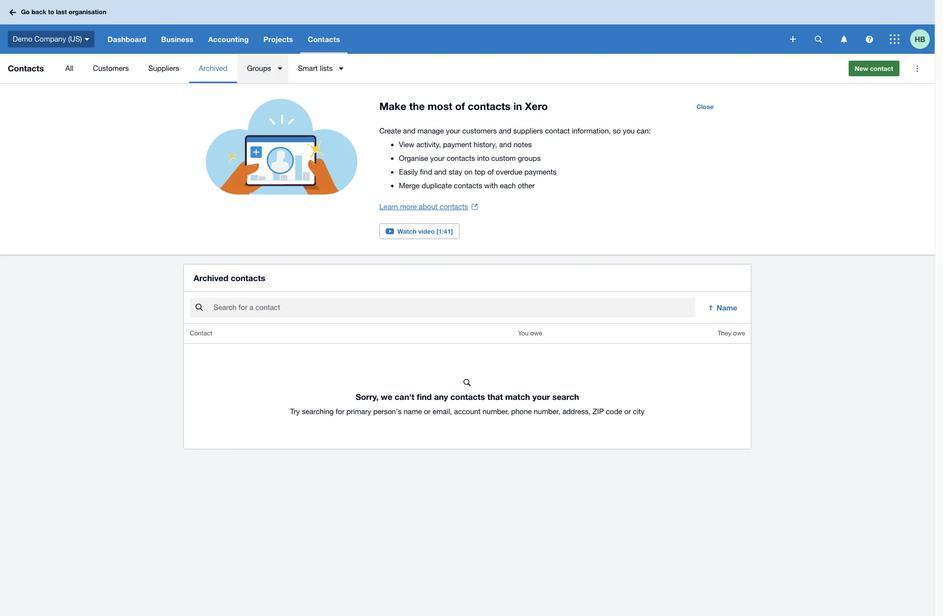 Task type: locate. For each thing, give the bounding box(es) containing it.
your right match at the right bottom
[[533, 392, 550, 402]]

number,
[[483, 408, 509, 416], [534, 408, 561, 416]]

contacts up the lists
[[308, 35, 340, 44]]

accounting button
[[201, 24, 256, 54]]

0 horizontal spatial contacts
[[8, 63, 44, 73]]

owe
[[531, 330, 543, 337], [734, 330, 746, 337]]

svg image
[[890, 34, 900, 44], [815, 35, 823, 43], [841, 35, 848, 43]]

create
[[380, 127, 401, 135]]

we
[[381, 392, 393, 402]]

close button
[[691, 99, 720, 114]]

navigation containing dashboard
[[100, 24, 784, 54]]

of right top
[[488, 168, 494, 176]]

owe right they
[[734, 330, 746, 337]]

you
[[623, 127, 635, 135]]

1 horizontal spatial owe
[[734, 330, 746, 337]]

svg image
[[9, 9, 16, 15], [866, 35, 873, 43], [791, 36, 796, 42], [84, 38, 89, 40]]

organise your contacts into custom groups
[[399, 154, 541, 162]]

owe for they owe
[[734, 330, 746, 337]]

1 vertical spatial of
[[488, 168, 494, 176]]

your
[[446, 127, 461, 135], [431, 154, 445, 162], [533, 392, 550, 402]]

demo company (us) button
[[0, 24, 100, 54]]

number, down that
[[483, 408, 509, 416]]

organise
[[399, 154, 428, 162]]

contacts
[[468, 100, 511, 113], [447, 154, 475, 162], [454, 181, 483, 190], [440, 203, 468, 211], [231, 273, 266, 283], [451, 392, 485, 402]]

1 horizontal spatial number,
[[534, 408, 561, 416]]

[1:41]
[[437, 227, 453, 235]]

contact
[[871, 65, 894, 72], [545, 127, 570, 135]]

1 horizontal spatial contact
[[871, 65, 894, 72]]

archived for archived
[[199, 64, 228, 72]]

find up duplicate
[[420, 168, 432, 176]]

duplicate
[[422, 181, 452, 190]]

contacts down "demo"
[[8, 63, 44, 73]]

Search for a contact field
[[213, 299, 696, 317]]

zip
[[593, 408, 604, 416]]

groups
[[247, 64, 271, 72]]

and
[[403, 127, 416, 135], [499, 127, 512, 135], [499, 140, 512, 149], [435, 168, 447, 176]]

svg image inside demo company (us) popup button
[[84, 38, 89, 40]]

merge
[[399, 181, 420, 190]]

0 vertical spatial contacts
[[308, 35, 340, 44]]

code
[[606, 408, 623, 416]]

1 horizontal spatial svg image
[[841, 35, 848, 43]]

search
[[553, 392, 580, 402]]

make
[[380, 100, 407, 113]]

0 vertical spatial find
[[420, 168, 432, 176]]

suppliers
[[148, 64, 179, 72]]

banner containing hb
[[0, 0, 935, 54]]

in
[[514, 100, 522, 113]]

find inside contact list table element
[[417, 392, 432, 402]]

primary
[[347, 408, 371, 416]]

2 owe from the left
[[734, 330, 746, 337]]

0 horizontal spatial svg image
[[815, 35, 823, 43]]

of
[[456, 100, 465, 113], [488, 168, 494, 176]]

0 vertical spatial contact
[[871, 65, 894, 72]]

2 number, from the left
[[534, 408, 561, 416]]

0 vertical spatial your
[[446, 127, 461, 135]]

can't
[[395, 392, 415, 402]]

phone
[[512, 408, 532, 416]]

go back to last organisation link
[[6, 4, 112, 21]]

contacts inside popup button
[[308, 35, 340, 44]]

overdue
[[496, 168, 523, 176]]

customers button
[[83, 54, 139, 83]]

1 vertical spatial archived
[[194, 273, 229, 283]]

go back to last organisation
[[21, 8, 106, 16]]

your up payment
[[446, 127, 461, 135]]

owe right you
[[531, 330, 543, 337]]

information,
[[572, 127, 611, 135]]

business
[[161, 35, 194, 44]]

view activity, payment history, and notes
[[399, 140, 532, 149]]

history,
[[474, 140, 497, 149]]

learn more about contacts link
[[380, 200, 478, 214]]

with
[[485, 181, 498, 190]]

on
[[465, 168, 473, 176]]

or right name
[[424, 408, 431, 416]]

navigation
[[100, 24, 784, 54]]

contacts
[[308, 35, 340, 44], [8, 63, 44, 73]]

1 horizontal spatial your
[[446, 127, 461, 135]]

other
[[518, 181, 535, 190]]

2 horizontal spatial svg image
[[890, 34, 900, 44]]

2 horizontal spatial your
[[533, 392, 550, 402]]

find left any
[[417, 392, 432, 402]]

menu containing all
[[56, 54, 841, 83]]

1 owe from the left
[[531, 330, 543, 337]]

contact right "new"
[[871, 65, 894, 72]]

contact right suppliers at the top
[[545, 127, 570, 135]]

xero
[[525, 100, 548, 113]]

1 vertical spatial find
[[417, 392, 432, 402]]

archived inside button
[[199, 64, 228, 72]]

activity,
[[417, 140, 441, 149]]

easily find and stay on top of overdue payments
[[399, 168, 557, 176]]

of right 'most'
[[456, 100, 465, 113]]

0 vertical spatial of
[[456, 100, 465, 113]]

0 horizontal spatial number,
[[483, 408, 509, 416]]

payment
[[443, 140, 472, 149]]

actions menu image
[[908, 59, 928, 78]]

close
[[697, 103, 714, 111]]

new
[[855, 65, 869, 72]]

address,
[[563, 408, 591, 416]]

new contact button
[[849, 61, 900, 76]]

person's
[[374, 408, 402, 416]]

number, down search
[[534, 408, 561, 416]]

2 vertical spatial your
[[533, 392, 550, 402]]

or left city
[[625, 408, 631, 416]]

0 horizontal spatial owe
[[531, 330, 543, 337]]

menu
[[56, 54, 841, 83]]

0 vertical spatial archived
[[199, 64, 228, 72]]

customers
[[463, 127, 497, 135]]

payments
[[525, 168, 557, 176]]

contact inside button
[[871, 65, 894, 72]]

0 horizontal spatial contact
[[545, 127, 570, 135]]

email,
[[433, 408, 452, 416]]

0 horizontal spatial or
[[424, 408, 431, 416]]

your down activity,
[[431, 154, 445, 162]]

all button
[[56, 54, 83, 83]]

about
[[419, 203, 438, 211]]

banner
[[0, 0, 935, 54]]

account
[[454, 408, 481, 416]]

find
[[420, 168, 432, 176], [417, 392, 432, 402]]

and up "custom"
[[499, 140, 512, 149]]

1 horizontal spatial contacts
[[308, 35, 340, 44]]

watch video [1:41] button
[[380, 224, 460, 239]]

for
[[336, 408, 345, 416]]

0 horizontal spatial your
[[431, 154, 445, 162]]

1 horizontal spatial or
[[625, 408, 631, 416]]

1 vertical spatial contact
[[545, 127, 570, 135]]

1 vertical spatial your
[[431, 154, 445, 162]]

watch video [1:41]
[[398, 227, 453, 235]]

any
[[434, 392, 448, 402]]

svg image inside go back to last organisation link
[[9, 9, 16, 15]]

0 horizontal spatial of
[[456, 100, 465, 113]]

customers
[[93, 64, 129, 72]]

contacts button
[[301, 24, 348, 54]]



Task type: vqa. For each thing, say whether or not it's contained in the screenshot.
In
yes



Task type: describe. For each thing, give the bounding box(es) containing it.
video
[[419, 227, 435, 235]]

easily
[[399, 168, 418, 176]]

new contact
[[855, 65, 894, 72]]

manage
[[418, 127, 444, 135]]

more
[[400, 203, 417, 211]]

try searching for primary person's name or email, account number, phone number, address, zip code or city
[[290, 408, 645, 416]]

custom
[[492, 154, 516, 162]]

owe for you owe
[[531, 330, 543, 337]]

merge duplicate contacts with each other
[[399, 181, 535, 190]]

they
[[718, 330, 732, 337]]

suppliers button
[[139, 54, 189, 83]]

archived contacts
[[194, 273, 266, 283]]

you
[[518, 330, 529, 337]]

groups
[[518, 154, 541, 162]]

1 horizontal spatial of
[[488, 168, 494, 176]]

most
[[428, 100, 453, 113]]

archived for archived contacts
[[194, 273, 229, 283]]

searching
[[302, 408, 334, 416]]

last
[[56, 8, 67, 16]]

company
[[34, 35, 66, 43]]

make the most of contacts in xero
[[380, 100, 548, 113]]

try
[[290, 408, 300, 416]]

1 vertical spatial contacts
[[8, 63, 44, 73]]

go
[[21, 8, 30, 16]]

learn
[[380, 203, 398, 211]]

match
[[506, 392, 531, 402]]

smart
[[298, 64, 318, 72]]

contacts inside contact list table element
[[451, 392, 485, 402]]

smart lists
[[298, 64, 333, 72]]

demo
[[13, 35, 32, 43]]

stay
[[449, 168, 463, 176]]

hb
[[915, 34, 926, 43]]

can:
[[637, 127, 651, 135]]

you owe
[[518, 330, 543, 337]]

2 or from the left
[[625, 408, 631, 416]]

lists
[[320, 64, 333, 72]]

all
[[65, 64, 73, 72]]

sorry, we can't find any contacts that match your search
[[356, 392, 580, 402]]

dashboard link
[[100, 24, 154, 54]]

they owe
[[718, 330, 746, 337]]

archived button
[[189, 54, 237, 83]]

view
[[399, 140, 415, 149]]

accounting
[[208, 35, 249, 44]]

name
[[404, 408, 422, 416]]

projects button
[[256, 24, 301, 54]]

top
[[475, 168, 486, 176]]

notes
[[514, 140, 532, 149]]

back
[[32, 8, 46, 16]]

create and manage your customers and suppliers contact information, so you can:
[[380, 127, 651, 135]]

projects
[[264, 35, 293, 44]]

each
[[500, 181, 516, 190]]

contact
[[190, 330, 212, 337]]

your inside contact list table element
[[533, 392, 550, 402]]

groups menu item
[[237, 54, 288, 83]]

and up view
[[403, 127, 416, 135]]

the
[[409, 100, 425, 113]]

that
[[488, 392, 503, 402]]

and up duplicate
[[435, 168, 447, 176]]

1 or from the left
[[424, 408, 431, 416]]

organisation
[[69, 8, 106, 16]]

to
[[48, 8, 54, 16]]

smart lists button
[[288, 54, 350, 83]]

1 number, from the left
[[483, 408, 509, 416]]

name button
[[702, 298, 746, 318]]

groups button
[[237, 54, 288, 83]]

sorry,
[[356, 392, 379, 402]]

demo company (us)
[[13, 35, 82, 43]]

contact list table element
[[184, 324, 751, 449]]

suppliers
[[514, 127, 543, 135]]

hb button
[[911, 24, 935, 54]]

city
[[633, 408, 645, 416]]

into
[[477, 154, 490, 162]]

(us)
[[68, 35, 82, 43]]

and left suppliers at the top
[[499, 127, 512, 135]]

name
[[717, 303, 738, 312]]

watch
[[398, 227, 417, 235]]



